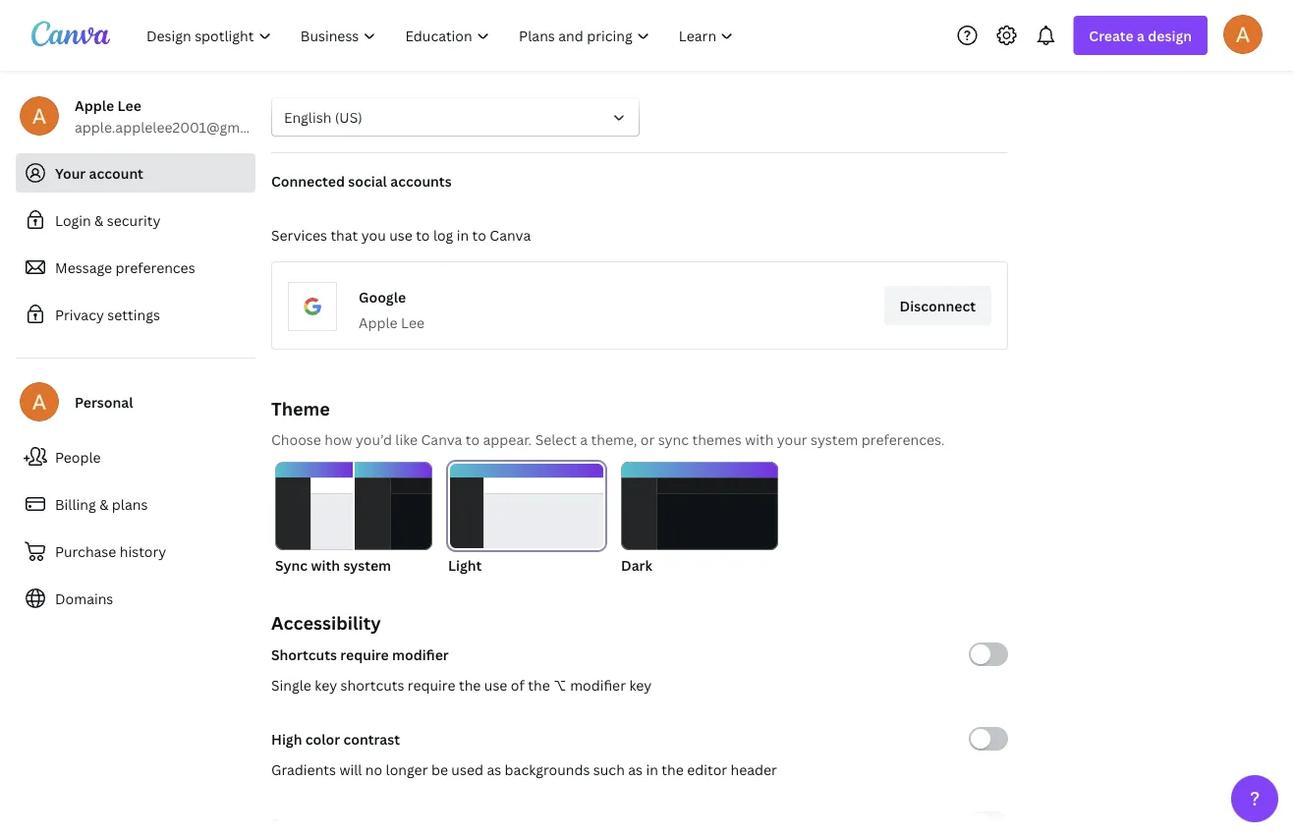 Task type: vqa. For each thing, say whether or not it's contained in the screenshot.
or
yes



Task type: locate. For each thing, give the bounding box(es) containing it.
message
[[55, 258, 112, 277]]

lee up "apple.applelee2001@gmail.com"
[[117, 96, 141, 115]]

google apple lee
[[359, 288, 425, 332]]

1 vertical spatial &
[[99, 495, 109, 514]]

privacy settings link
[[16, 295, 256, 334]]

1 vertical spatial canva
[[421, 430, 462, 449]]

to
[[416, 226, 430, 244], [472, 226, 486, 244], [466, 430, 480, 449]]

in right 'log'
[[457, 226, 469, 244]]

0 horizontal spatial lee
[[117, 96, 141, 115]]

Language: English (US) button
[[271, 97, 640, 137]]

lee
[[117, 96, 141, 115], [401, 313, 425, 332]]

lee down google
[[401, 313, 425, 332]]

apple lee apple.applelee2001@gmail.com
[[75, 96, 288, 136]]

0 horizontal spatial use
[[389, 226, 413, 244]]

a inside dropdown button
[[1137, 26, 1145, 45]]

as
[[487, 760, 501, 779], [628, 760, 643, 779]]

1 vertical spatial require
[[408, 676, 456, 694]]

security
[[107, 211, 161, 230]]

1 as from the left
[[487, 760, 501, 779]]

the
[[459, 676, 481, 694], [528, 676, 550, 694], [662, 760, 684, 779]]

1 vertical spatial lee
[[401, 313, 425, 332]]

0 horizontal spatial system
[[343, 556, 391, 575]]

0 horizontal spatial as
[[487, 760, 501, 779]]

or
[[641, 430, 655, 449]]

canva right 'log'
[[490, 226, 531, 244]]

as right used
[[487, 760, 501, 779]]

apple inside google apple lee
[[359, 313, 398, 332]]

your
[[777, 430, 808, 449]]

1 horizontal spatial modifier
[[570, 676, 626, 694]]

header
[[731, 760, 777, 779]]

0 vertical spatial lee
[[117, 96, 141, 115]]

that
[[331, 226, 358, 244]]

0 vertical spatial a
[[1137, 26, 1145, 45]]

accounts
[[390, 172, 452, 190]]

no
[[365, 760, 383, 779]]

key right ⌥
[[629, 676, 652, 694]]

with right sync
[[311, 556, 340, 575]]

modifier
[[392, 645, 449, 664], [570, 676, 626, 694]]

1 vertical spatial use
[[484, 676, 508, 694]]

canva right like
[[421, 430, 462, 449]]

0 vertical spatial apple
[[75, 96, 114, 115]]

& right login
[[94, 211, 104, 230]]

0 horizontal spatial with
[[311, 556, 340, 575]]

english
[[284, 108, 332, 126]]

contrast
[[344, 730, 400, 749]]

backgrounds
[[505, 760, 590, 779]]

1 horizontal spatial use
[[484, 676, 508, 694]]

billing & plans link
[[16, 485, 256, 524]]

1 key from the left
[[315, 676, 337, 694]]

system inside theme choose how you'd like canva to appear. select a theme, or sync themes with your system preferences.
[[811, 430, 858, 449]]

0 horizontal spatial in
[[457, 226, 469, 244]]

design
[[1148, 26, 1192, 45]]

log
[[433, 226, 453, 244]]

1 vertical spatial system
[[343, 556, 391, 575]]

top level navigation element
[[134, 16, 750, 55]]

create a design button
[[1074, 16, 1208, 55]]

people
[[55, 448, 101, 466]]

you
[[361, 226, 386, 244]]

apple.applelee2001@gmail.com
[[75, 117, 288, 136]]

lee inside apple lee apple.applelee2001@gmail.com
[[117, 96, 141, 115]]

1 horizontal spatial as
[[628, 760, 643, 779]]

billing & plans
[[55, 495, 148, 514]]

0 horizontal spatial a
[[580, 430, 588, 449]]

apple
[[75, 96, 114, 115], [359, 313, 398, 332]]

personal
[[75, 393, 133, 411]]

& for billing
[[99, 495, 109, 514]]

use left of
[[484, 676, 508, 694]]

1 horizontal spatial a
[[1137, 26, 1145, 45]]

gradients will no longer be used as backgrounds such as in the editor header
[[271, 760, 777, 779]]

0 horizontal spatial key
[[315, 676, 337, 694]]

1 vertical spatial with
[[311, 556, 340, 575]]

with left your
[[745, 430, 774, 449]]

& left plans
[[99, 495, 109, 514]]

canva
[[490, 226, 531, 244], [421, 430, 462, 449]]

system inside button
[[343, 556, 391, 575]]

modifier up single key shortcuts require the use of the ⌥ modifier key
[[392, 645, 449, 664]]

1 horizontal spatial system
[[811, 430, 858, 449]]

use right you
[[389, 226, 413, 244]]

1 horizontal spatial the
[[528, 676, 550, 694]]

modifier right ⌥
[[570, 676, 626, 694]]

services that you use to log in to canva
[[271, 226, 531, 244]]

be
[[431, 760, 448, 779]]

2 key from the left
[[629, 676, 652, 694]]

a right select
[[580, 430, 588, 449]]

apple inside apple lee apple.applelee2001@gmail.com
[[75, 96, 114, 115]]

0 horizontal spatial canva
[[421, 430, 462, 449]]

system up accessibility
[[343, 556, 391, 575]]

preferences.
[[862, 430, 945, 449]]

(us)
[[335, 108, 362, 126]]

0 horizontal spatial modifier
[[392, 645, 449, 664]]

the left of
[[459, 676, 481, 694]]

disconnect button
[[884, 286, 992, 325]]

1 horizontal spatial require
[[408, 676, 456, 694]]

login & security
[[55, 211, 161, 230]]

0 vertical spatial &
[[94, 211, 104, 230]]

google
[[359, 288, 406, 306]]

to left 'log'
[[416, 226, 430, 244]]

0 horizontal spatial require
[[340, 645, 389, 664]]

⌥
[[554, 676, 567, 694]]

0 vertical spatial require
[[340, 645, 389, 664]]

0 vertical spatial system
[[811, 430, 858, 449]]

a left design
[[1137, 26, 1145, 45]]

services
[[271, 226, 327, 244]]

sync
[[658, 430, 689, 449]]

system right your
[[811, 430, 858, 449]]

how
[[325, 430, 352, 449]]

appear.
[[483, 430, 532, 449]]

with inside theme choose how you'd like canva to appear. select a theme, or sync themes with your system preferences.
[[745, 430, 774, 449]]

your account link
[[16, 153, 256, 193]]

1 horizontal spatial lee
[[401, 313, 425, 332]]

with
[[745, 430, 774, 449], [311, 556, 340, 575]]

billing
[[55, 495, 96, 514]]

message preferences link
[[16, 248, 256, 287]]

plans
[[112, 495, 148, 514]]

privacy
[[55, 305, 104, 324]]

a
[[1137, 26, 1145, 45], [580, 430, 588, 449]]

1 vertical spatial a
[[580, 430, 588, 449]]

1 horizontal spatial key
[[629, 676, 652, 694]]

preferences
[[116, 258, 195, 277]]

0 vertical spatial modifier
[[392, 645, 449, 664]]

system
[[811, 430, 858, 449], [343, 556, 391, 575]]

in right such
[[646, 760, 658, 779]]

key right single
[[315, 676, 337, 694]]

1 horizontal spatial in
[[646, 760, 658, 779]]

privacy settings
[[55, 305, 160, 324]]

settings
[[107, 305, 160, 324]]

in
[[457, 226, 469, 244], [646, 760, 658, 779]]

apple down google
[[359, 313, 398, 332]]

the left editor in the bottom of the page
[[662, 760, 684, 779]]

of
[[511, 676, 525, 694]]

0 vertical spatial with
[[745, 430, 774, 449]]

require right 'shortcuts' on the bottom left of page
[[408, 676, 456, 694]]

to left appear.
[[466, 430, 480, 449]]

0 horizontal spatial apple
[[75, 96, 114, 115]]

use
[[389, 226, 413, 244], [484, 676, 508, 694]]

the left ⌥
[[528, 676, 550, 694]]

as right such
[[628, 760, 643, 779]]

1 vertical spatial apple
[[359, 313, 398, 332]]

&
[[94, 211, 104, 230], [99, 495, 109, 514]]

lee inside google apple lee
[[401, 313, 425, 332]]

apple up your account at the top left
[[75, 96, 114, 115]]

1 horizontal spatial canva
[[490, 226, 531, 244]]

to inside theme choose how you'd like canva to appear. select a theme, or sync themes with your system preferences.
[[466, 430, 480, 449]]

key
[[315, 676, 337, 694], [629, 676, 652, 694]]

1 horizontal spatial with
[[745, 430, 774, 449]]

require up 'shortcuts' on the bottom left of page
[[340, 645, 389, 664]]

1 horizontal spatial apple
[[359, 313, 398, 332]]



Task type: describe. For each thing, give the bounding box(es) containing it.
accessibility
[[271, 611, 381, 635]]

& for login
[[94, 211, 104, 230]]

0 vertical spatial use
[[389, 226, 413, 244]]

theme choose how you'd like canva to appear. select a theme, or sync themes with your system preferences.
[[271, 397, 945, 449]]

used
[[452, 760, 484, 779]]

create a design
[[1089, 26, 1192, 45]]

theme
[[271, 397, 330, 421]]

with inside button
[[311, 556, 340, 575]]

account
[[89, 164, 143, 182]]

Dark button
[[621, 462, 779, 576]]

connected
[[271, 172, 345, 190]]

sync
[[275, 556, 308, 575]]

message preferences
[[55, 258, 195, 277]]

domains
[[55, 589, 113, 608]]

purchase
[[55, 542, 116, 561]]

0 vertical spatial in
[[457, 226, 469, 244]]

select
[[535, 430, 577, 449]]

apple lee image
[[1224, 14, 1263, 54]]

single key shortcuts require the use of the ⌥ modifier key
[[271, 676, 652, 694]]

Light button
[[448, 462, 606, 576]]

2 as from the left
[[628, 760, 643, 779]]

purchase history link
[[16, 532, 256, 571]]

captions
[[271, 814, 331, 833]]

high color contrast
[[271, 730, 400, 749]]

dark
[[621, 556, 653, 575]]

choose
[[271, 430, 321, 449]]

to right 'log'
[[472, 226, 486, 244]]

longer
[[386, 760, 428, 779]]

login & security link
[[16, 201, 256, 240]]

gradients
[[271, 760, 336, 779]]

single
[[271, 676, 311, 694]]

people link
[[16, 437, 256, 477]]

connected social accounts
[[271, 172, 452, 190]]

social
[[348, 172, 387, 190]]

1 vertical spatial in
[[646, 760, 658, 779]]

you'd
[[356, 430, 392, 449]]

create
[[1089, 26, 1134, 45]]

light
[[448, 556, 482, 575]]

english (us)
[[284, 108, 362, 126]]

such
[[594, 760, 625, 779]]

themes
[[692, 430, 742, 449]]

your
[[55, 164, 86, 182]]

2 horizontal spatial the
[[662, 760, 684, 779]]

shortcuts
[[271, 645, 337, 664]]

1 vertical spatial modifier
[[570, 676, 626, 694]]

Sync with system button
[[275, 462, 433, 576]]

sync with system
[[275, 556, 391, 575]]

login
[[55, 211, 91, 230]]

your account
[[55, 164, 143, 182]]

high
[[271, 730, 302, 749]]

0 vertical spatial canva
[[490, 226, 531, 244]]

a inside theme choose how you'd like canva to appear. select a theme, or sync themes with your system preferences.
[[580, 430, 588, 449]]

will
[[340, 760, 362, 779]]

color
[[305, 730, 340, 749]]

purchase history
[[55, 542, 166, 561]]

theme,
[[591, 430, 637, 449]]

canva inside theme choose how you'd like canva to appear. select a theme, or sync themes with your system preferences.
[[421, 430, 462, 449]]

0 horizontal spatial the
[[459, 676, 481, 694]]

history
[[120, 542, 166, 561]]

shortcuts require modifier
[[271, 645, 449, 664]]

editor
[[687, 760, 728, 779]]

domains link
[[16, 579, 256, 618]]

like
[[395, 430, 418, 449]]

language
[[271, 68, 335, 87]]

disconnect
[[900, 296, 976, 315]]

shortcuts
[[341, 676, 404, 694]]



